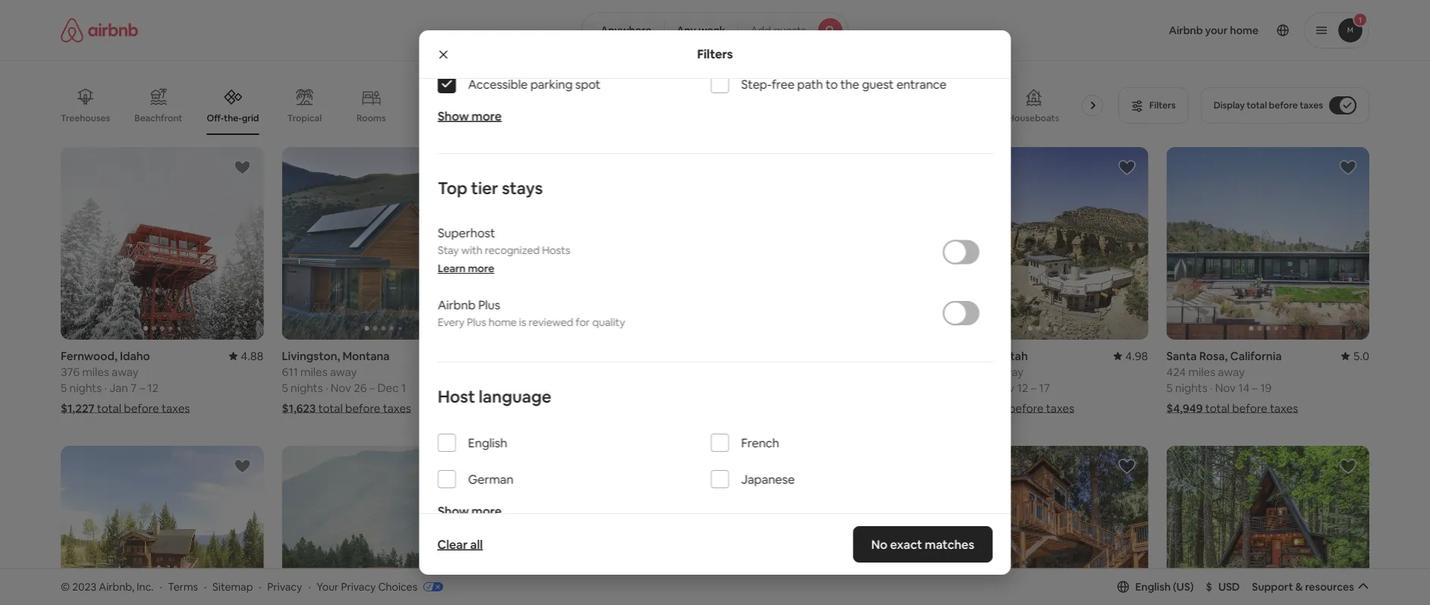 Task type: locate. For each thing, give the bounding box(es) containing it.
show left map
[[680, 513, 708, 527]]

12 right 7
[[147, 381, 159, 395]]

show more for second "show more" button from the top of the filters dialog
[[438, 504, 501, 519]]

nov left 26
[[331, 381, 351, 395]]

miles down 'rosa,'
[[1189, 365, 1216, 380]]

before down 17
[[1009, 401, 1044, 416]]

0 horizontal spatial english
[[468, 435, 507, 451]]

host language
[[438, 386, 551, 408]]

2 nights from the left
[[291, 381, 323, 395]]

2 5 from the left
[[282, 381, 288, 395]]

1 vertical spatial more
[[468, 262, 494, 276]]

3 5 from the left
[[503, 381, 509, 395]]

with
[[461, 244, 482, 257]]

– inside escalante, utah 766 miles away nov 12 – 17 total before taxes
[[1031, 381, 1037, 395]]

more down "with"
[[468, 262, 494, 276]]

total down the escalante, at the right bottom
[[982, 401, 1006, 416]]

nevada
[[503, 349, 544, 364]]

miles inside the livingston, montana 611 miles away 5 nights · nov 26 – dec 1 $1,623 total before taxes
[[300, 365, 328, 380]]

more down accessible
[[471, 108, 501, 124]]

1 california from the left
[[573, 349, 624, 364]]

show more button down accessible
[[438, 108, 501, 124]]

top tier stays
[[438, 177, 543, 199]]

california down quality
[[573, 349, 624, 364]]

livingston, montana 611 miles away 5 nights · nov 26 – dec 1 $1,623 total before taxes
[[282, 349, 411, 416]]

0 horizontal spatial privacy
[[267, 580, 302, 594]]

miles for 376
[[82, 365, 109, 380]]

french
[[741, 435, 779, 451]]

add
[[751, 24, 771, 37]]

free
[[772, 76, 794, 92]]

· left 26
[[325, 381, 328, 395]]

0 vertical spatial more
[[471, 108, 501, 124]]

nights inside the 5 nights · $912 total before taxes
[[512, 381, 544, 395]]

miles inside fernwood, idaho 376 miles away 5 nights · jan 7 – 12 $1,227 total before taxes
[[82, 365, 109, 380]]

every
[[438, 316, 464, 329]]

nights
[[69, 381, 102, 395], [291, 381, 323, 395], [512, 381, 544, 395], [1176, 381, 1208, 395]]

terms link
[[168, 580, 198, 594]]

before down 7
[[124, 401, 159, 416]]

1 horizontal spatial california
[[1231, 349, 1282, 364]]

1 nov from the left
[[331, 381, 351, 395]]

1 vertical spatial english
[[1136, 580, 1171, 594]]

3 miles from the left
[[967, 365, 995, 380]]

away down the "utah"
[[997, 365, 1024, 380]]

total inside santa rosa, california 424 miles away 5 nights · nov 14 – 19 $4,949 total before taxes
[[1206, 401, 1230, 416]]

· right terms link
[[204, 580, 207, 594]]

miles inside escalante, utah 766 miles away nov 12 – 17 total before taxes
[[967, 365, 995, 380]]

group
[[61, 76, 1148, 135], [61, 147, 264, 340], [282, 147, 485, 340], [503, 147, 706, 340], [724, 147, 927, 340], [946, 147, 1149, 340], [1167, 147, 1370, 340], [61, 446, 264, 606], [282, 446, 485, 606], [503, 446, 706, 606], [724, 446, 927, 606], [946, 446, 1149, 606], [1167, 446, 1370, 606]]

display
[[1214, 99, 1245, 111]]

santa
[[1167, 349, 1197, 364]]

penticton, canada
[[724, 349, 823, 364]]

english (us)
[[1136, 580, 1194, 594]]

2 away from the left
[[330, 365, 357, 380]]

3 nights from the left
[[512, 381, 544, 395]]

show more for 2nd "show more" button from the bottom
[[438, 108, 501, 124]]

guest
[[862, 76, 894, 92]]

0 vertical spatial show more
[[438, 108, 501, 124]]

clear all
[[438, 537, 483, 552]]

taxes inside the livingston, montana 611 miles away 5 nights · nov 26 – dec 1 $1,623 total before taxes
[[383, 401, 411, 416]]

0 horizontal spatial nov
[[331, 381, 351, 395]]

424
[[1167, 365, 1186, 380]]

terms
[[168, 580, 198, 594]]

– left 19
[[1253, 381, 1258, 395]]

5.0
[[1354, 349, 1370, 364]]

none search field containing anywhere
[[582, 12, 849, 49]]

before inside santa rosa, california 424 miles away 5 nights · nov 14 – 19 $4,949 total before taxes
[[1233, 401, 1268, 416]]

nights up "$1,623"
[[291, 381, 323, 395]]

1 away from the left
[[112, 365, 139, 380]]

english left (us)
[[1136, 580, 1171, 594]]

away inside fernwood, idaho 376 miles away 5 nights · jan 7 – 12 $1,227 total before taxes
[[112, 365, 139, 380]]

miles down livingston,
[[300, 365, 328, 380]]

add to wishlist: escalante, utah image
[[1118, 159, 1136, 177]]

any week button
[[664, 12, 739, 49]]

before down 26
[[345, 401, 381, 416]]

add to wishlist: fernwood, idaho image
[[233, 159, 252, 177]]

– inside santa rosa, california 424 miles away 5 nights · nov 14 – 19 $4,949 total before taxes
[[1253, 381, 1258, 395]]

santa rosa, california 424 miles away 5 nights · nov 14 – 19 $4,949 total before taxes
[[1167, 349, 1299, 416]]

airbnb
[[438, 297, 475, 313]]

1 12 from the left
[[147, 381, 159, 395]]

away up 14
[[1218, 365, 1245, 380]]

beachfront
[[134, 112, 182, 124]]

anywhere button
[[582, 12, 665, 49]]

19
[[1261, 381, 1272, 395]]

$912
[[503, 401, 528, 416]]

3 away from the left
[[997, 365, 1024, 380]]

recognized
[[485, 244, 540, 257]]

4.89 out of 5 average rating image
[[450, 349, 485, 364]]

california up 19
[[1231, 349, 1282, 364]]

any week
[[677, 24, 726, 37]]

spot
[[575, 76, 600, 92]]

2 california from the left
[[1231, 349, 1282, 364]]

376
[[61, 365, 80, 380]]

total inside the 5 nights · $912 total before taxes
[[530, 401, 555, 416]]

show map button
[[665, 502, 765, 539]]

clear
[[438, 537, 468, 552]]

1 horizontal spatial 12
[[1017, 381, 1029, 395]]

2 nov from the left
[[994, 381, 1015, 395]]

1 horizontal spatial english
[[1136, 580, 1171, 594]]

1 horizontal spatial nov
[[994, 381, 1015, 395]]

2 miles from the left
[[300, 365, 328, 380]]

total
[[1247, 99, 1267, 111], [97, 401, 121, 416], [318, 401, 343, 416], [530, 401, 555, 416], [982, 401, 1006, 416], [1206, 401, 1230, 416]]

step-free path to the guest entrance
[[741, 76, 946, 92]]

more inside superhost stay with recognized hosts learn more
[[468, 262, 494, 276]]

rooms
[[357, 112, 386, 124]]

city,
[[546, 349, 570, 364]]

treehouses
[[61, 112, 110, 124]]

is
[[519, 316, 526, 329]]

2023
[[72, 580, 97, 594]]

12 inside fernwood, idaho 376 miles away 5 nights · jan 7 – 12 $1,227 total before taxes
[[147, 381, 159, 395]]

show more down accessible
[[438, 108, 501, 124]]

before inside fernwood, idaho 376 miles away 5 nights · jan 7 – 12 $1,227 total before taxes
[[124, 401, 159, 416]]

idaho
[[120, 349, 150, 364]]

support
[[1252, 580, 1293, 594]]

miles down fernwood,
[[82, 365, 109, 380]]

miles down the escalante, at the right bottom
[[967, 365, 995, 380]]

4 5 from the left
[[1167, 381, 1173, 395]]

3 nov from the left
[[1215, 381, 1236, 395]]

plus up home
[[478, 297, 500, 313]]

766
[[946, 365, 965, 380]]

nov up total before taxes "button"
[[994, 381, 1015, 395]]

· down city,
[[547, 381, 549, 395]]

1
[[401, 381, 406, 395]]

&
[[1296, 580, 1303, 594]]

away up jan
[[112, 365, 139, 380]]

4 nights from the left
[[1176, 381, 1208, 395]]

to
[[826, 76, 838, 92]]

add to wishlist: invermere, canada image
[[233, 458, 252, 476]]

grid
[[242, 112, 259, 124]]

add to wishlist: columbia falls, montana image
[[455, 458, 473, 476]]

utah
[[1002, 349, 1028, 364]]

0 vertical spatial show more button
[[438, 108, 501, 124]]

4.91
[[683, 349, 706, 364]]

california for city,
[[573, 349, 624, 364]]

before down nevada city, california
[[557, 401, 593, 416]]

1 nights from the left
[[69, 381, 102, 395]]

profile element
[[867, 0, 1370, 61]]

learn more link
[[438, 262, 494, 276]]

17
[[1039, 381, 1050, 395]]

total right the display
[[1247, 99, 1267, 111]]

2 12 from the left
[[1017, 381, 1029, 395]]

escalante, utah 766 miles away nov 12 – 17 total before taxes
[[946, 349, 1075, 416]]

english up add to wishlist: columbia falls, montana icon
[[468, 435, 507, 451]]

nov left 14
[[1215, 381, 1236, 395]]

– left 17
[[1031, 381, 1037, 395]]

show more up all
[[438, 504, 501, 519]]

more for 2nd "show more" button from the bottom
[[471, 108, 501, 124]]

– right 7
[[139, 381, 145, 395]]

5 up "$912" at bottom left
[[503, 381, 509, 395]]

before inside "button"
[[1269, 99, 1298, 111]]

4 – from the left
[[1253, 381, 1258, 395]]

your privacy choices link
[[317, 580, 443, 595]]

before right the display
[[1269, 99, 1298, 111]]

total down jan
[[97, 401, 121, 416]]

matches
[[925, 537, 975, 552]]

home
[[488, 316, 516, 329]]

1 miles from the left
[[82, 365, 109, 380]]

5.0 out of 5 average rating image
[[1341, 349, 1370, 364]]

add guests button
[[738, 12, 849, 49]]

plus right every
[[467, 316, 486, 329]]

1 show more from the top
[[438, 108, 501, 124]]

privacy
[[267, 580, 302, 594], [341, 580, 376, 594]]

5 down the 424
[[1167, 381, 1173, 395]]

nights up "$912" at bottom left
[[512, 381, 544, 395]]

airbnb plus every plus home is reviewed for quality
[[438, 297, 625, 329]]

english inside filters dialog
[[468, 435, 507, 451]]

anywhere
[[601, 24, 652, 37]]

miles for 611
[[300, 365, 328, 380]]

filters dialog
[[419, 0, 1011, 575]]

12 left 17
[[1017, 381, 1029, 395]]

· down 'rosa,'
[[1210, 381, 1213, 395]]

nights inside the livingston, montana 611 miles away 5 nights · nov 26 – dec 1 $1,623 total before taxes
[[291, 381, 323, 395]]

nights up $4,949
[[1176, 381, 1208, 395]]

away inside the livingston, montana 611 miles away 5 nights · nov 26 – dec 1 $1,623 total before taxes
[[330, 365, 357, 380]]

entrance
[[896, 76, 946, 92]]

1 – from the left
[[139, 381, 145, 395]]

cabins
[[423, 112, 453, 124]]

nights inside santa rosa, california 424 miles away 5 nights · nov 14 – 19 $4,949 total before taxes
[[1176, 381, 1208, 395]]

escalante,
[[946, 349, 1000, 364]]

4 away from the left
[[1218, 365, 1245, 380]]

5 down the 611
[[282, 381, 288, 395]]

5 down 376
[[61, 381, 67, 395]]

superhost stay with recognized hosts learn more
[[438, 225, 570, 276]]

$4,949
[[1167, 401, 1203, 416]]

3 – from the left
[[1031, 381, 1037, 395]]

before down 14
[[1233, 401, 1268, 416]]

0 vertical spatial english
[[468, 435, 507, 451]]

more for second "show more" button from the top of the filters dialog
[[471, 504, 501, 519]]

privacy right your
[[341, 580, 376, 594]]

· inside santa rosa, california 424 miles away 5 nights · nov 14 – 19 $4,949 total before taxes
[[1210, 381, 1213, 395]]

away up 26
[[330, 365, 357, 380]]

1 horizontal spatial privacy
[[341, 580, 376, 594]]

away for utah
[[997, 365, 1024, 380]]

english (us) button
[[1117, 580, 1194, 594]]

fernwood, idaho 376 miles away 5 nights · jan 7 – 12 $1,227 total before taxes
[[61, 349, 190, 416]]

california
[[573, 349, 624, 364], [1231, 349, 1282, 364]]

12
[[147, 381, 159, 395], [1017, 381, 1029, 395]]

away inside escalante, utah 766 miles away nov 12 – 17 total before taxes
[[997, 365, 1024, 380]]

show more button up all
[[438, 504, 501, 519]]

None search field
[[582, 12, 849, 49]]

airbnb,
[[99, 580, 134, 594]]

· inside fernwood, idaho 376 miles away 5 nights · jan 7 – 12 $1,227 total before taxes
[[104, 381, 107, 395]]

1 5 from the left
[[61, 381, 67, 395]]

total right "$912" at bottom left
[[530, 401, 555, 416]]

– right 26
[[369, 381, 375, 395]]

california inside santa rosa, california 424 miles away 5 nights · nov 14 – 19 $4,949 total before taxes
[[1231, 349, 1282, 364]]

· left jan
[[104, 381, 107, 395]]

1 vertical spatial show more button
[[438, 504, 501, 519]]

more down german
[[471, 504, 501, 519]]

total right $4,949
[[1206, 401, 1230, 416]]

no exact matches link
[[854, 527, 993, 563]]

stays
[[502, 177, 543, 199]]

total right "$1,623"
[[318, 401, 343, 416]]

14
[[1239, 381, 1250, 395]]

1 privacy from the left
[[267, 580, 302, 594]]

12 inside escalante, utah 766 miles away nov 12 – 17 total before taxes
[[1017, 381, 1029, 395]]

2 – from the left
[[369, 381, 375, 395]]

total before taxes button
[[946, 401, 1075, 416]]

1 vertical spatial show more
[[438, 504, 501, 519]]

4 miles from the left
[[1189, 365, 1216, 380]]

usd
[[1219, 580, 1240, 594]]

2 show more from the top
[[438, 504, 501, 519]]

nights up $1,227
[[69, 381, 102, 395]]

show more
[[438, 108, 501, 124], [438, 504, 501, 519]]

privacy left your
[[267, 580, 302, 594]]

0 horizontal spatial 12
[[147, 381, 159, 395]]

2 vertical spatial more
[[471, 504, 501, 519]]

5 inside the 5 nights · $912 total before taxes
[[503, 381, 509, 395]]

0 horizontal spatial california
[[573, 349, 624, 364]]

2 horizontal spatial nov
[[1215, 381, 1236, 395]]

add to wishlist: santa rosa, california image
[[1339, 159, 1358, 177]]

path
[[797, 76, 823, 92]]

show left mansions
[[438, 108, 469, 124]]



Task type: vqa. For each thing, say whether or not it's contained in the screenshot.
PARKING
yes



Task type: describe. For each thing, give the bounding box(es) containing it.
taxes inside the 5 nights · $912 total before taxes
[[595, 401, 623, 416]]

2 show more button from the top
[[438, 504, 501, 519]]

accessible parking spot
[[468, 76, 600, 92]]

filters
[[697, 46, 733, 62]]

$1,227
[[61, 401, 95, 416]]

step-
[[741, 76, 772, 92]]

· left your
[[308, 580, 311, 594]]

sitemap
[[213, 580, 253, 594]]

tier
[[471, 177, 498, 199]]

2 privacy from the left
[[341, 580, 376, 594]]

inc.
[[137, 580, 154, 594]]

miles for 766
[[967, 365, 995, 380]]

pools
[[1124, 112, 1148, 124]]

your
[[317, 580, 339, 594]]

display total before taxes button
[[1201, 87, 1370, 124]]

support & resources button
[[1252, 580, 1370, 594]]

4.91 out of 5 average rating image
[[671, 349, 706, 364]]

add guests
[[751, 24, 806, 37]]

superhost
[[438, 225, 495, 241]]

1 vertical spatial plus
[[467, 316, 486, 329]]

· inside the 5 nights · $912 total before taxes
[[547, 381, 549, 395]]

houseboats
[[1008, 112, 1060, 124]]

no exact matches
[[872, 537, 975, 552]]

– inside fernwood, idaho 376 miles away 5 nights · jan 7 – 12 $1,227 total before taxes
[[139, 381, 145, 395]]

before inside the livingston, montana 611 miles away 5 nights · nov 26 – dec 1 $1,623 total before taxes
[[345, 401, 381, 416]]

privacy link
[[267, 580, 302, 594]]

nov inside escalante, utah 766 miles away nov 12 – 17 total before taxes
[[994, 381, 1015, 395]]

penticton,
[[724, 349, 779, 364]]

guests
[[774, 24, 806, 37]]

quality
[[592, 316, 625, 329]]

accessible
[[468, 76, 528, 92]]

total inside escalante, utah 766 miles away nov 12 – 17 total before taxes
[[982, 401, 1006, 416]]

tropical
[[287, 112, 322, 124]]

26
[[354, 381, 367, 395]]

support & resources
[[1252, 580, 1355, 594]]

parking
[[530, 76, 572, 92]]

taxes inside santa rosa, california 424 miles away 5 nights · nov 14 – 19 $4,949 total before taxes
[[1270, 401, 1299, 416]]

add to wishlist: packwood, washington image
[[1339, 458, 1358, 476]]

show up the clear
[[438, 504, 469, 519]]

show inside button
[[680, 513, 708, 527]]

reviewed
[[528, 316, 573, 329]]

before inside the 5 nights · $912 total before taxes
[[557, 401, 593, 416]]

4.9 out of 5 average rating image
[[899, 349, 927, 364]]

group containing off-the-grid
[[61, 76, 1148, 135]]

7
[[131, 381, 137, 395]]

(us)
[[1173, 580, 1194, 594]]

5 inside fernwood, idaho 376 miles away 5 nights · jan 7 – 12 $1,227 total before taxes
[[61, 381, 67, 395]]

total inside fernwood, idaho 376 miles away 5 nights · jan 7 – 12 $1,227 total before taxes
[[97, 401, 121, 416]]

terms · sitemap · privacy ·
[[168, 580, 311, 594]]

· inside the livingston, montana 611 miles away 5 nights · nov 26 – dec 1 $1,623 total before taxes
[[325, 381, 328, 395]]

total inside the livingston, montana 611 miles away 5 nights · nov 26 – dec 1 $1,623 total before taxes
[[318, 401, 343, 416]]

taxes inside escalante, utah 766 miles away nov 12 – 17 total before taxes
[[1046, 401, 1075, 416]]

map
[[710, 513, 732, 527]]

hosts
[[542, 244, 570, 257]]

$ usd
[[1206, 580, 1240, 594]]

4.88 out of 5 average rating image
[[229, 349, 264, 364]]

off-
[[207, 112, 224, 124]]

©
[[61, 580, 70, 594]]

1 show more button from the top
[[438, 108, 501, 124]]

0 vertical spatial plus
[[478, 297, 500, 313]]

any
[[677, 24, 696, 37]]

nights inside fernwood, idaho 376 miles away 5 nights · jan 7 – 12 $1,227 total before taxes
[[69, 381, 102, 395]]

$1,623
[[282, 401, 316, 416]]

taxes inside fernwood, idaho 376 miles away 5 nights · jan 7 – 12 $1,227 total before taxes
[[162, 401, 190, 416]]

– inside the livingston, montana 611 miles away 5 nights · nov 26 – dec 1 $1,623 total before taxes
[[369, 381, 375, 395]]

nov inside santa rosa, california 424 miles away 5 nights · nov 14 – 19 $4,949 total before taxes
[[1215, 381, 1236, 395]]

jan
[[109, 381, 128, 395]]

5 inside santa rosa, california 424 miles away 5 nights · nov 14 – 19 $4,949 total before taxes
[[1167, 381, 1173, 395]]

miles inside santa rosa, california 424 miles away 5 nights · nov 14 – 19 $4,949 total before taxes
[[1189, 365, 1216, 380]]

· right inc.
[[160, 580, 162, 594]]

5 nights · $912 total before taxes
[[503, 381, 623, 416]]

show map
[[680, 513, 732, 527]]

top
[[438, 177, 467, 199]]

clear all button
[[430, 530, 491, 560]]

add to wishlist: sooke, canada image
[[1118, 458, 1136, 476]]

off-the-grid
[[207, 112, 259, 124]]

nov inside the livingston, montana 611 miles away 5 nights · nov 26 – dec 1 $1,623 total before taxes
[[331, 381, 351, 395]]

before inside escalante, utah 766 miles away nov 12 – 17 total before taxes
[[1009, 401, 1044, 416]]

english for english
[[468, 435, 507, 451]]

no
[[872, 537, 888, 552]]

sitemap link
[[213, 580, 253, 594]]

all
[[470, 537, 483, 552]]

taxes inside the display total before taxes "button"
[[1300, 99, 1324, 111]]

host
[[438, 386, 475, 408]]

total inside "button"
[[1247, 99, 1267, 111]]

away for idaho
[[112, 365, 139, 380]]

4.9
[[911, 349, 927, 364]]

4.98 out of 5 average rating image
[[1114, 349, 1149, 364]]

the-
[[224, 112, 242, 124]]

exact
[[891, 537, 923, 552]]

german
[[468, 472, 513, 487]]

language
[[479, 386, 551, 408]]

california for rosa,
[[1231, 349, 1282, 364]]

livingston,
[[282, 349, 340, 364]]

4.89
[[462, 349, 485, 364]]

for
[[576, 316, 590, 329]]

display total before taxes
[[1214, 99, 1324, 111]]

fernwood,
[[61, 349, 118, 364]]

away inside santa rosa, california 424 miles away 5 nights · nov 14 – 19 $4,949 total before taxes
[[1218, 365, 1245, 380]]

rosa,
[[1200, 349, 1228, 364]]

english for english (us)
[[1136, 580, 1171, 594]]

5 inside the livingston, montana 611 miles away 5 nights · nov 26 – dec 1 $1,623 total before taxes
[[282, 381, 288, 395]]

© 2023 airbnb, inc. ·
[[61, 580, 162, 594]]

$
[[1206, 580, 1213, 594]]

montana
[[343, 349, 390, 364]]

· left privacy link
[[259, 580, 261, 594]]

away for montana
[[330, 365, 357, 380]]



